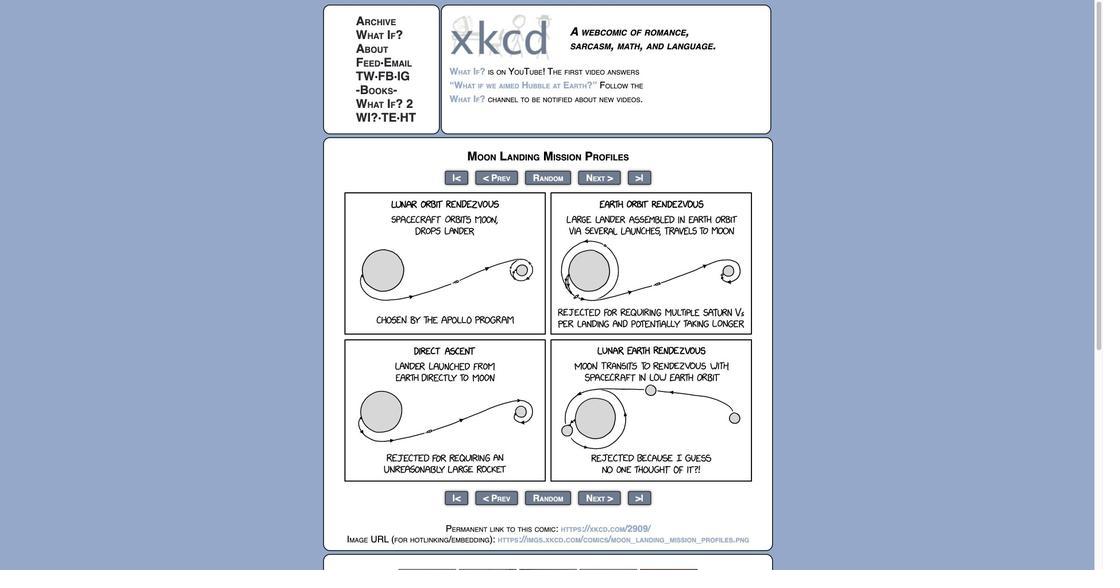 Task type: locate. For each thing, give the bounding box(es) containing it.
xkcd.com logo image
[[450, 13, 556, 61]]



Task type: describe. For each thing, give the bounding box(es) containing it.
moon landing mission profiles image
[[344, 193, 752, 482]]



